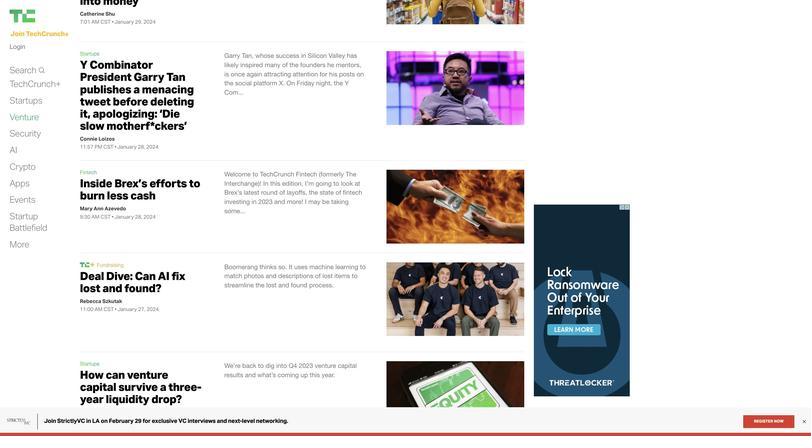 Task type: vqa. For each thing, say whether or not it's contained in the screenshot.
'2023' within Welcome To Techcrunch Fintech (Formerly The Interchange)! In This Edition, I'M Going To Look At Brex'S Latest Round Of Layoffs, The State Of Fintech Investing In 2023 And More! I May Be Taking Some...
yes



Task type: locate. For each thing, give the bounding box(es) containing it.
techcrunch right join
[[26, 29, 65, 38]]

y inside garry tan, whose success in silicon valley has likely inspired many of the founders he mentors, is once again attracting attention for his posts on the social platform x. on friday night, the y com...
[[345, 79, 349, 87]]

he
[[328, 61, 335, 68]]

• inside startups y combinator president garry tan publishes a menacing tweet before deleting it, apologizing: 'die slow motherf*ckers' connie loizos 11:57 pm cst • january 28, 2024
[[115, 144, 116, 150]]

2024 down cash
[[143, 214, 156, 220]]

0 vertical spatial 28,
[[138, 144, 145, 150]]

techcrunch up in
[[260, 171, 294, 178]]

at
[[355, 180, 360, 187]]

• inside fintech inside brex's efforts to burn less cash mary ann azevedo 9:30 am cst • january 28, 2024
[[112, 214, 114, 220]]

hands of two people tearing money with flames in the background image
[[387, 170, 525, 244]]

ai up crypto
[[10, 144, 17, 156]]

brex's up investing
[[225, 189, 242, 196]]

drop?
[[152, 392, 182, 406]]

2 vertical spatial startups link
[[80, 361, 99, 367]]

loizos
[[99, 136, 115, 142]]

1 vertical spatial garry
[[134, 70, 164, 84]]

the up may
[[309, 189, 318, 196]]

0 horizontal spatial this
[[270, 180, 281, 187]]

0 horizontal spatial a
[[133, 82, 140, 96]]

dig
[[266, 362, 275, 370]]

27, down the found?
[[138, 306, 145, 313]]

and inside deal dive: can ai fix lost and found? rebecca szkutak 11:00 am cst • january 27, 2024
[[103, 281, 122, 295]]

am
[[92, 19, 99, 25], [92, 214, 99, 220], [95, 306, 103, 313], [95, 417, 103, 424]]

0 horizontal spatial techcrunch
[[26, 29, 65, 38]]

1 vertical spatial techcrunch
[[260, 171, 294, 178]]

the down photos
[[256, 281, 265, 289]]

techcrunch link
[[10, 10, 74, 22], [80, 263, 90, 267]]

1 horizontal spatial fintech
[[296, 171, 317, 178]]

to up interchange)!
[[253, 171, 258, 178]]

welcome to techcrunch fintech (formerly the interchange)! in this edition, i'm going to look at brex's latest round of layoffs, the state of fintech investing in 2023 and more! i may be taking some...
[[225, 171, 362, 215]]

cst down mary ann azevedo link
[[101, 214, 111, 220]]

venture up year.
[[315, 362, 336, 370]]

up
[[301, 371, 308, 379]]

startups up president
[[80, 51, 99, 57]]

2024 inside startups y combinator president garry tan publishes a menacing tweet before deleting it, apologizing: 'die slow motherf*ckers' connie loizos 11:57 pm cst • january 28, 2024
[[146, 144, 159, 150]]

a left three-
[[160, 380, 166, 394]]

1 horizontal spatial brex's
[[225, 189, 242, 196]]

0 vertical spatial ai
[[10, 144, 17, 156]]

1 27, from the top
[[138, 306, 145, 313]]

am right 10:05
[[95, 417, 103, 424]]

lost down machine
[[323, 272, 333, 280]]

0 vertical spatial garry
[[225, 52, 240, 59]]

garry tan, whose success in silicon valley has likely inspired many of the founders he mentors, is once again attracting attention for his posts on the social platform x. on friday night, the y com...
[[225, 52, 364, 96]]

efforts
[[150, 176, 187, 190]]

ai
[[10, 144, 17, 156], [158, 269, 170, 283]]

lost down thinks
[[266, 281, 277, 289]]

2 vertical spatial startups
[[80, 361, 99, 367]]

mary ann azevedo link
[[80, 206, 126, 212]]

startups link for how
[[80, 361, 99, 367]]

1 vertical spatial y
[[345, 79, 349, 87]]

0 vertical spatial y
[[80, 58, 87, 72]]

january down the szkutak
[[118, 306, 137, 313]]

1 horizontal spatial y
[[345, 79, 349, 87]]

startups up how
[[80, 361, 99, 367]]

1 horizontal spatial in
[[301, 52, 306, 59]]

garry up likely
[[225, 52, 240, 59]]

0 horizontal spatial y
[[80, 58, 87, 72]]

1 horizontal spatial this
[[310, 371, 320, 379]]

0 horizontal spatial lost
[[80, 281, 100, 295]]

going
[[316, 180, 332, 187]]

startup
[[10, 211, 38, 222]]

am inside deal dive: can ai fix lost and found? rebecca szkutak 11:00 am cst • january 27, 2024
[[95, 306, 103, 313]]

fundraising
[[97, 262, 124, 268]]

events
[[10, 194, 35, 205]]

venture link
[[10, 111, 39, 123]]

photo of woman from the back pushing her grocery cart through an aisle filled with food products. image
[[387, 0, 525, 24]]

to right efforts
[[189, 176, 200, 190]]

a up apologizing:
[[133, 82, 140, 96]]

year
[[80, 392, 104, 406]]

1 vertical spatial 2023
[[299, 362, 313, 370]]

and down descriptions
[[279, 281, 289, 289]]

startups link up how
[[80, 361, 99, 367]]

advertisement element
[[534, 205, 630, 397]]

• down the szkutak
[[115, 306, 117, 313]]

0 vertical spatial this
[[270, 180, 281, 187]]

friday
[[297, 79, 315, 87]]

startups for y
[[80, 51, 99, 57]]

a inside startups y combinator president garry tan publishes a menacing tweet before deleting it, apologizing: 'die slow motherf*ckers' connie loizos 11:57 pm cst • january 28, 2024
[[133, 82, 140, 96]]

battlefield
[[10, 222, 47, 233]]

slow
[[80, 119, 104, 133]]

the
[[290, 61, 299, 68], [225, 79, 234, 87], [334, 79, 343, 87], [309, 189, 318, 196], [256, 281, 265, 289]]

1 horizontal spatial techcrunch link
[[80, 263, 90, 267]]

machine
[[310, 263, 334, 271]]

combinator
[[90, 58, 153, 72]]

0 vertical spatial 2023
[[259, 198, 273, 205]]

catherine shu link
[[80, 11, 115, 17]]

deleting
[[150, 94, 194, 108]]

2023 up up
[[299, 362, 313, 370]]

0 vertical spatial in
[[301, 52, 306, 59]]

and down back
[[245, 371, 256, 379]]

1 horizontal spatial a
[[160, 380, 166, 394]]

0 vertical spatial 27,
[[138, 306, 145, 313]]

com...
[[225, 89, 244, 96]]

ai left fix
[[158, 269, 170, 283]]

28, down cash
[[135, 214, 142, 220]]

apps link
[[10, 177, 30, 189]]

cst
[[101, 19, 111, 25], [103, 144, 114, 150], [101, 214, 111, 220], [104, 306, 114, 313], [104, 417, 114, 424]]

11:00
[[80, 306, 93, 313]]

equity podcast logo image
[[387, 362, 525, 435]]

and up the szkutak
[[103, 281, 122, 295]]

in
[[263, 180, 269, 187]]

lost up 'rebecca'
[[80, 281, 100, 295]]

startups inside startups how can venture capital survive a three- year liquidity drop?
[[80, 361, 99, 367]]

we're back to dig into q4 2023 venture capital results and what's coming up this year.
[[225, 362, 357, 379]]

mary
[[80, 206, 93, 212]]

once
[[231, 70, 245, 78]]

cst right 10:05
[[104, 417, 114, 424]]

techcrunch image
[[80, 263, 90, 267]]

2024 down "motherf*ckers'"
[[146, 144, 159, 150]]

0 horizontal spatial brex's
[[114, 176, 147, 190]]

startups link
[[80, 51, 99, 57], [10, 95, 42, 106], [80, 361, 99, 367]]

coming
[[278, 371, 299, 379]]

• down the shu in the left top of the page
[[112, 19, 114, 25]]

cst inside fintech inside brex's efforts to burn less cash mary ann azevedo 9:30 am cst • january 28, 2024
[[101, 214, 111, 220]]

fintech up inside
[[80, 170, 97, 175]]

1 vertical spatial 27,
[[138, 417, 145, 424]]

2023 down round
[[259, 198, 273, 205]]

1 vertical spatial this
[[310, 371, 320, 379]]

28, inside fintech inside brex's efforts to burn less cash mary ann azevedo 9:30 am cst • january 28, 2024
[[135, 214, 142, 220]]

• inside deal dive: can ai fix lost and found? rebecca szkutak 11:00 am cst • january 27, 2024
[[115, 306, 117, 313]]

of up taking
[[336, 189, 341, 196]]

to down (formerly
[[334, 180, 339, 187]]

descriptions
[[278, 272, 314, 280]]

on
[[287, 79, 295, 87]]

0 vertical spatial capital
[[338, 362, 357, 370]]

startups up venture
[[10, 95, 42, 106]]

• down loizos
[[115, 144, 116, 150]]

techcrunch link left plus bold icon
[[80, 263, 90, 267]]

0 vertical spatial startups link
[[80, 51, 99, 57]]

to inside we're back to dig into q4 2023 venture capital results and what's coming up this year.
[[258, 362, 264, 370]]

before
[[113, 94, 148, 108]]

this right up
[[310, 371, 320, 379]]

fintech up i'm
[[296, 171, 317, 178]]

1 vertical spatial ai
[[158, 269, 170, 283]]

techcrunch inside welcome to techcrunch fintech (formerly the interchange)! in this edition, i'm going to look at brex's latest round of layoffs, the state of fintech investing in 2023 and more! i may be taking some...
[[260, 171, 294, 178]]

1 vertical spatial startups link
[[10, 95, 42, 106]]

1 horizontal spatial 2023
[[299, 362, 313, 370]]

1 vertical spatial capital
[[80, 380, 116, 394]]

survive
[[119, 380, 158, 394]]

january down azevedo
[[115, 214, 134, 220]]

the down his
[[334, 79, 343, 87]]

am down rebecca szkutak link
[[95, 306, 103, 313]]

fintech
[[343, 189, 362, 196]]

1 horizontal spatial garry
[[225, 52, 240, 59]]

to right "learning"
[[360, 263, 366, 271]]

catherine
[[80, 11, 104, 17]]

am down ann
[[92, 214, 99, 220]]

this inside we're back to dig into q4 2023 venture capital results and what's coming up this year.
[[310, 371, 320, 379]]

29,
[[135, 19, 142, 25]]

january left 29, on the left
[[115, 19, 134, 25]]

am down catherine shu link
[[92, 19, 99, 25]]

0 horizontal spatial capital
[[80, 380, 116, 394]]

1 horizontal spatial venture
[[315, 362, 336, 370]]

cst inside catherine shu 7:01 am cst • january 29, 2024
[[101, 19, 111, 25]]

1 horizontal spatial techcrunch
[[260, 171, 294, 178]]

january inside deal dive: can ai fix lost and found? rebecca szkutak 11:00 am cst • january 27, 2024
[[118, 306, 137, 313]]

0 horizontal spatial 2023
[[259, 198, 273, 205]]

cst inside deal dive: can ai fix lost and found? rebecca szkutak 11:00 am cst • january 27, 2024
[[104, 306, 114, 313]]

interchange)!
[[225, 180, 262, 187]]

0 horizontal spatial garry
[[134, 70, 164, 84]]

27, down the liquidity
[[138, 417, 145, 424]]

ai inside deal dive: can ai fix lost and found? rebecca szkutak 11:00 am cst • january 27, 2024
[[158, 269, 170, 283]]

0 vertical spatial a
[[133, 82, 140, 96]]

less
[[107, 189, 128, 203]]

crypto
[[10, 161, 36, 172]]

january down the liquidity
[[118, 417, 137, 424]]

0 horizontal spatial in
[[252, 198, 257, 205]]

+
[[65, 30, 69, 38]]

to left dig
[[258, 362, 264, 370]]

1 vertical spatial 28,
[[135, 214, 142, 220]]

of inside garry tan, whose success in silicon valley has likely inspired many of the founders he mentors, is once again attracting attention for his posts on the social platform x. on friday night, the y com...
[[282, 61, 288, 68]]

28, down "motherf*ckers'"
[[138, 144, 145, 150]]

cst down the shu in the left top of the page
[[101, 19, 111, 25]]

2024 right 29, on the left
[[143, 19, 156, 25]]

1 vertical spatial in
[[252, 198, 257, 205]]

can
[[135, 269, 156, 283]]

startups link up venture
[[10, 95, 42, 106]]

venture inside we're back to dig into q4 2023 venture capital results and what's coming up this year.
[[315, 362, 336, 370]]

of down success
[[282, 61, 288, 68]]

0 horizontal spatial venture
[[127, 368, 168, 382]]

venture
[[10, 111, 39, 122]]

brex's inside fintech inside brex's efforts to burn less cash mary ann azevedo 9:30 am cst • january 28, 2024
[[114, 176, 147, 190]]

• down the liquidity
[[115, 417, 117, 424]]

0 horizontal spatial techcrunch link
[[10, 10, 74, 22]]

1 vertical spatial techcrunch link
[[80, 263, 90, 267]]

y inside startups y combinator president garry tan publishes a menacing tweet before deleting it, apologizing: 'die slow motherf*ckers' connie loizos 11:57 pm cst • january 28, 2024
[[80, 58, 87, 72]]

0 vertical spatial techcrunch link
[[10, 10, 74, 22]]

capital inside startups how can venture capital survive a three- year liquidity drop?
[[80, 380, 116, 394]]

startups inside startups y combinator president garry tan publishes a menacing tweet before deleting it, apologizing: 'die slow motherf*ckers' connie loizos 11:57 pm cst • january 28, 2024
[[80, 51, 99, 57]]

round
[[261, 189, 278, 196]]

and down round
[[275, 198, 285, 205]]

cst down the szkutak
[[104, 306, 114, 313]]

2023 inside we're back to dig into q4 2023 venture capital results and what's coming up this year.
[[299, 362, 313, 370]]

security
[[10, 128, 41, 139]]

garry inside garry tan, whose success in silicon valley has likely inspired many of the founders he mentors, is once again attracting attention for his posts on the social platform x. on friday night, the y com...
[[225, 52, 240, 59]]

night,
[[316, 79, 332, 87]]

we're
[[225, 362, 241, 370]]

of up process.
[[315, 272, 321, 280]]

whose
[[256, 52, 274, 59]]

i'm
[[305, 180, 314, 187]]

to down "learning"
[[352, 272, 358, 280]]

taking
[[331, 198, 349, 205]]

inspired
[[240, 61, 263, 68]]

january right pm at the top
[[117, 144, 137, 150]]

techcrunch link up "join techcrunch +"
[[10, 10, 74, 22]]

'die
[[159, 107, 180, 121]]

this right in
[[270, 180, 281, 187]]

cst down loizos
[[103, 144, 114, 150]]

venture up drop?
[[127, 368, 168, 382]]

0 horizontal spatial fintech
[[80, 170, 97, 175]]

cst inside startups y combinator president garry tan publishes a menacing tweet before deleting it, apologizing: 'die slow motherf*ckers' connie loizos 11:57 pm cst • january 28, 2024
[[103, 144, 114, 150]]

startup battlefield link
[[10, 211, 47, 234]]

1 vertical spatial a
[[160, 380, 166, 394]]

(formerly
[[319, 171, 344, 178]]

deal
[[80, 269, 104, 283]]

2024 inside fintech inside brex's efforts to burn less cash mary ann azevedo 9:30 am cst • january 28, 2024
[[143, 214, 156, 220]]

2 horizontal spatial lost
[[323, 272, 333, 280]]

28,
[[138, 144, 145, 150], [135, 214, 142, 220]]

success
[[276, 52, 300, 59]]

techcrunch image
[[10, 10, 35, 22]]

in up founders
[[301, 52, 306, 59]]

pm
[[95, 144, 102, 150]]

• down azevedo
[[112, 214, 114, 220]]

0 vertical spatial startups
[[80, 51, 99, 57]]

garry left the tan
[[134, 70, 164, 84]]

plus bold image
[[91, 263, 94, 267]]

boomerang, startups, ai image
[[387, 263, 525, 336]]

again
[[247, 70, 262, 78]]

0 vertical spatial techcrunch
[[26, 29, 65, 38]]

startups link up president
[[80, 51, 99, 57]]

2024 down drop?
[[147, 417, 159, 424]]

1 horizontal spatial ai
[[158, 269, 170, 283]]

brex's up azevedo
[[114, 176, 147, 190]]

1 horizontal spatial capital
[[338, 362, 357, 370]]

brex's
[[114, 176, 147, 190], [225, 189, 242, 196]]

learning
[[336, 263, 358, 271]]

2024 down the found?
[[147, 306, 159, 313]]

streamline
[[225, 281, 254, 289]]

it
[[289, 263, 293, 271]]

january
[[115, 19, 134, 25], [117, 144, 137, 150], [115, 214, 134, 220], [118, 306, 137, 313], [118, 417, 137, 424]]

in down latest
[[252, 198, 257, 205]]

burn
[[80, 189, 105, 203]]

search image
[[38, 67, 45, 74]]

0 horizontal spatial ai
[[10, 144, 17, 156]]

into
[[276, 362, 287, 370]]

am inside fintech inside brex's efforts to burn less cash mary ann azevedo 9:30 am cst • january 28, 2024
[[92, 214, 99, 220]]

techcrunch inside "join techcrunch +"
[[26, 29, 65, 38]]



Task type: describe. For each thing, give the bounding box(es) containing it.
startups y combinator president garry tan publishes a menacing tweet before deleting it, apologizing: 'die slow motherf*ckers' connie loizos 11:57 pm cst • january 28, 2024
[[80, 51, 194, 150]]

the down success
[[290, 61, 299, 68]]

search
[[10, 64, 36, 75]]

match
[[225, 272, 242, 280]]

so.
[[279, 263, 287, 271]]

three-
[[169, 380, 202, 394]]

fintech inside welcome to techcrunch fintech (formerly the interchange)! in this edition, i'm going to look at brex's latest round of layoffs, the state of fintech investing in 2023 and more! i may be taking some...
[[296, 171, 317, 178]]

liquidity
[[106, 392, 149, 406]]

a inside startups how can venture capital survive a three- year liquidity drop?
[[160, 380, 166, 394]]

found?
[[125, 281, 161, 295]]

crypto link
[[10, 161, 36, 172]]

10:05
[[80, 417, 93, 424]]

tweet
[[80, 94, 111, 108]]

of right round
[[280, 189, 285, 196]]

the down is
[[225, 79, 234, 87]]

this inside welcome to techcrunch fintech (formerly the interchange)! in this edition, i'm going to look at brex's latest round of layoffs, the state of fintech investing in 2023 and more! i may be taking some...
[[270, 180, 281, 187]]

posts
[[339, 70, 355, 78]]

silicon
[[308, 52, 327, 59]]

events link
[[10, 194, 35, 206]]

the
[[346, 171, 357, 178]]

results
[[225, 371, 243, 379]]

items
[[335, 272, 350, 280]]

garry inside startups y combinator president garry tan publishes a menacing tweet before deleting it, apologizing: 'die slow motherf*ckers' connie loizos 11:57 pm cst • january 28, 2024
[[134, 70, 164, 84]]

connie
[[80, 136, 97, 142]]

2 27, from the top
[[138, 417, 145, 424]]

lost inside deal dive: can ai fix lost and found? rebecca szkutak 11:00 am cst • january 27, 2024
[[80, 281, 100, 295]]

platform
[[254, 79, 277, 87]]

more!
[[287, 198, 303, 205]]

year.
[[322, 371, 335, 379]]

27, inside deal dive: can ai fix lost and found? rebecca szkutak 11:00 am cst • january 27, 2024
[[138, 306, 145, 313]]

1 horizontal spatial lost
[[266, 281, 277, 289]]

tan
[[167, 70, 185, 84]]

january inside catherine shu 7:01 am cst • january 29, 2024
[[115, 19, 134, 25]]

president
[[80, 70, 132, 84]]

garry tan image
[[387, 51, 525, 125]]

szkutak
[[102, 298, 122, 305]]

2024 inside catherine shu 7:01 am cst • january 29, 2024
[[143, 19, 156, 25]]

startups how can venture capital survive a three- year liquidity drop?
[[80, 361, 202, 406]]

attention
[[293, 70, 318, 78]]

dive:
[[106, 269, 133, 283]]

can
[[106, 368, 125, 382]]

look
[[341, 180, 353, 187]]

ai link
[[10, 144, 17, 156]]

2023 inside welcome to techcrunch fintech (formerly the interchange)! in this edition, i'm going to look at brex's latest round of layoffs, the state of fintech investing in 2023 and more! i may be taking some...
[[259, 198, 273, 205]]

in inside welcome to techcrunch fintech (formerly the interchange)! in this edition, i'm going to look at brex's latest round of layoffs, the state of fintech investing in 2023 and more! i may be taking some...
[[252, 198, 257, 205]]

fintech link
[[80, 170, 97, 175]]

i
[[305, 198, 307, 205]]

fintech inside brex's efforts to burn less cash mary ann azevedo 9:30 am cst • january 28, 2024
[[80, 170, 200, 220]]

• inside catherine shu 7:01 am cst • january 29, 2024
[[112, 19, 114, 25]]

startups for how
[[80, 361, 99, 367]]

in inside garry tan, whose success in silicon valley has likely inspired many of the founders he mentors, is once again attracting attention for his posts on the social platform x. on friday night, the y com...
[[301, 52, 306, 59]]

latest
[[244, 189, 259, 196]]

inside brex's efforts to burn less cash link
[[80, 176, 200, 203]]

azevedo
[[105, 206, 126, 212]]

many
[[265, 61, 281, 68]]

and inside we're back to dig into q4 2023 venture capital results and what's coming up this year.
[[245, 371, 256, 379]]

and inside welcome to techcrunch fintech (formerly the interchange)! in this edition, i'm going to look at brex's latest round of layoffs, the state of fintech investing in 2023 and more! i may be taking some...
[[275, 198, 285, 205]]

boomerang
[[225, 263, 258, 271]]

fundraising link
[[97, 262, 124, 268]]

process.
[[309, 281, 334, 289]]

and down thinks
[[266, 272, 277, 280]]

social
[[235, 79, 252, 87]]

valley
[[329, 52, 345, 59]]

has
[[347, 52, 357, 59]]

the inside boomerang thinks so. it uses machine learning to match photos and descriptions of lost items to streamline the lost and found process.
[[256, 281, 265, 289]]

how
[[80, 368, 104, 382]]

his
[[329, 70, 338, 78]]

venture inside startups how can venture capital survive a three- year liquidity drop?
[[127, 368, 168, 382]]

startups link for y
[[80, 51, 99, 57]]

11:57
[[80, 144, 93, 150]]

1 vertical spatial startups
[[10, 95, 42, 106]]

q4
[[289, 362, 297, 370]]

publishes
[[80, 82, 131, 96]]

x.
[[279, 79, 285, 87]]

motherf*ckers'
[[107, 119, 187, 133]]

is
[[225, 70, 229, 78]]

fintech inside fintech inside brex's efforts to burn less cash mary ann azevedo 9:30 am cst • january 28, 2024
[[80, 170, 97, 175]]

shu
[[106, 11, 115, 17]]

2024 inside deal dive: can ai fix lost and found? rebecca szkutak 11:00 am cst • january 27, 2024
[[147, 306, 159, 313]]

it,
[[80, 107, 90, 121]]

techcrunch+ link
[[10, 78, 61, 90]]

y combinator president garry tan publishes a menacing tweet before deleting it, apologizing: 'die slow motherf*ckers' link
[[80, 58, 194, 133]]

founders
[[300, 61, 326, 68]]

9:30
[[80, 214, 90, 220]]

join techcrunch +
[[10, 29, 69, 38]]

brex's inside welcome to techcrunch fintech (formerly the interchange)! in this edition, i'm going to look at brex's latest round of layoffs, the state of fintech investing in 2023 and more! i may be taking some...
[[225, 189, 242, 196]]

photos
[[244, 272, 264, 280]]

28, inside startups y combinator president garry tan publishes a menacing tweet before deleting it, apologizing: 'die slow motherf*ckers' connie loizos 11:57 pm cst • january 28, 2024
[[138, 144, 145, 150]]

am inside catherine shu 7:01 am cst • january 29, 2024
[[92, 19, 99, 25]]

capital inside we're back to dig into q4 2023 venture capital results and what's coming up this year.
[[338, 362, 357, 370]]

menacing
[[142, 82, 194, 96]]

of inside boomerang thinks so. it uses machine learning to match photos and descriptions of lost items to streamline the lost and found process.
[[315, 272, 321, 280]]

more link
[[10, 239, 29, 250]]

found
[[291, 281, 308, 289]]

may
[[309, 198, 321, 205]]

for
[[320, 70, 328, 78]]

login link
[[10, 41, 25, 52]]

mentors,
[[336, 61, 362, 68]]

to inside fintech inside brex's efforts to burn less cash mary ann azevedo 9:30 am cst • january 28, 2024
[[189, 176, 200, 190]]

be
[[322, 198, 330, 205]]

january inside startups y combinator president garry tan publishes a menacing tweet before deleting it, apologizing: 'die slow motherf*ckers' connie loizos 11:57 pm cst • january 28, 2024
[[117, 144, 137, 150]]

inside
[[80, 176, 112, 190]]

attracting
[[264, 70, 291, 78]]

january inside fintech inside brex's efforts to burn less cash mary ann azevedo 9:30 am cst • january 28, 2024
[[115, 214, 134, 220]]

welcome
[[225, 171, 251, 178]]

rebecca
[[80, 298, 101, 305]]

the inside welcome to techcrunch fintech (formerly the interchange)! in this edition, i'm going to look at brex's latest round of layoffs, the state of fintech investing in 2023 and more! i may be taking some...
[[309, 189, 318, 196]]

how can venture capital survive a three- year liquidity drop? link
[[80, 368, 202, 406]]

more
[[10, 239, 29, 250]]

what's
[[258, 371, 276, 379]]



